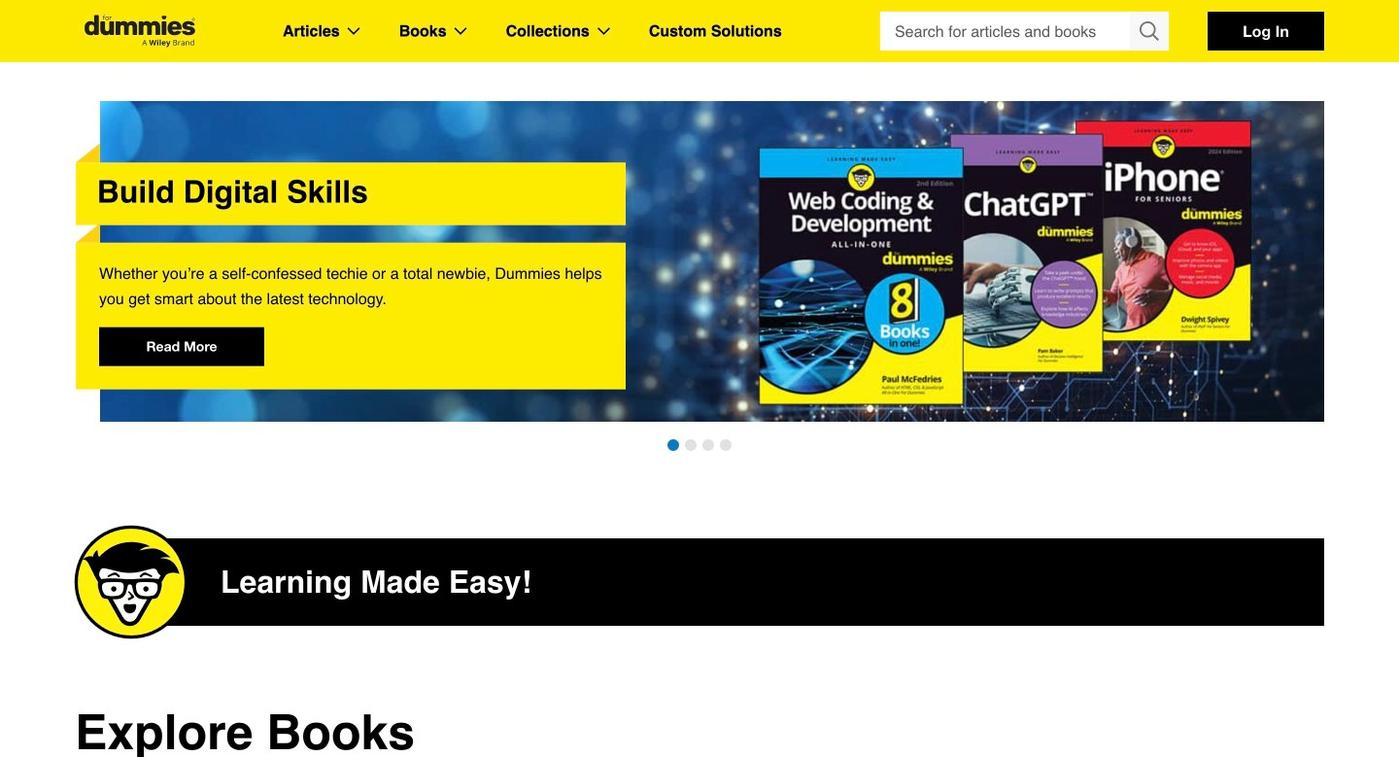 Task type: vqa. For each thing, say whether or not it's contained in the screenshot.
OPEN COLLECTIONS LIST icon
yes



Task type: describe. For each thing, give the bounding box(es) containing it.
Search for articles and books text field
[[880, 12, 1132, 51]]

open article categories image
[[348, 27, 360, 35]]

logo image
[[75, 15, 205, 47]]



Task type: locate. For each thing, give the bounding box(es) containing it.
region
[[75, 101, 1350, 461]]

list item
[[76, 101, 1350, 422]]

group
[[880, 12, 1169, 51]]

open book categories image
[[454, 27, 467, 35]]

select a slide to display element
[[262, 430, 1137, 461]]

open collections list image
[[598, 27, 610, 35]]



